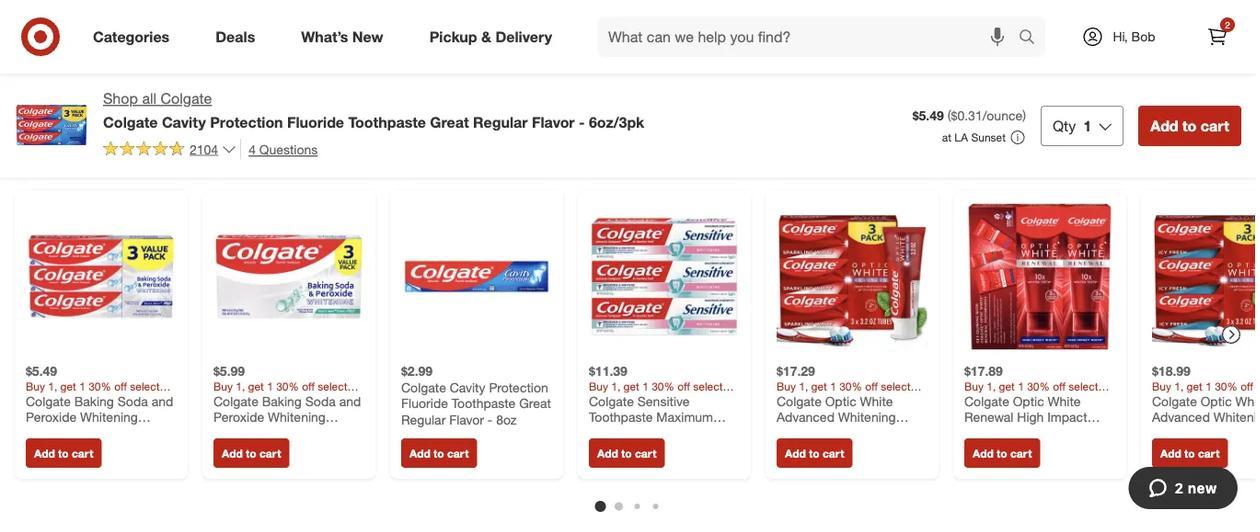Task type: describe. For each thing, give the bounding box(es) containing it.
deals link
[[200, 17, 278, 57]]

colgate optic white advanced whitening toothpaste with fluoride 2% hydrogen peroxide - sparkling white - 3.2oz/3pk image
[[777, 202, 928, 353]]

pickup & delivery link
[[414, 17, 575, 57]]

questions
[[259, 141, 318, 157]]

4 questions
[[249, 141, 318, 157]]

colgate baking soda and peroxide whitening toothpaste - brisk mint - 6oz/3pk image
[[26, 202, 177, 353]]

colgate baking soda and peroxide whitening toothpaste - frosty mint stripe - 6oz/3pk image
[[213, 202, 364, 353]]

cart for $11.39
[[635, 447, 656, 461]]

flavor inside shop all colgate colgate cavity protection fluoride toothpaste great regular flavor - 6oz/3pk
[[532, 113, 575, 131]]

to for $17.89
[[997, 447, 1007, 461]]

regular inside shop all colgate colgate cavity protection fluoride toothpaste great regular flavor - 6oz/3pk
[[473, 113, 528, 131]]

colgate sensitive toothpaste maximum strength with whitening - fresh mint gel - 6oz/3pk image
[[589, 202, 740, 353]]

$0.31
[[951, 108, 983, 124]]

qty 1
[[1053, 117, 1092, 135]]

add for $17.29
[[785, 447, 806, 461]]

shop all colgate colgate cavity protection fluoride toothpaste great regular flavor - 6oz/3pk
[[103, 90, 644, 131]]

colgate inside "$2.99 colgate cavity protection fluoride toothpaste great regular flavor - 8oz"
[[401, 380, 446, 396]]

- inside shop all colgate colgate cavity protection fluoride toothpaste great regular flavor - 6oz/3pk
[[579, 113, 585, 131]]

what's
[[301, 28, 348, 46]]

add to cart for $11.39
[[597, 447, 656, 461]]

4 questions link
[[240, 139, 318, 160]]

2104
[[190, 141, 218, 157]]

6oz/3pk
[[589, 113, 644, 131]]

at la sunset
[[942, 131, 1006, 144]]

shop
[[103, 90, 138, 108]]

to for $5.49
[[58, 447, 69, 461]]

$17.89 link
[[964, 202, 1115, 426]]

pickup
[[429, 28, 477, 46]]

$5.99 link
[[213, 202, 364, 426]]

colgate optic white renewal high impact whitening toothpaste - 3oz/3pk image
[[964, 202, 1115, 353]]

delivery
[[495, 28, 552, 46]]

region containing $5.49
[[0, 7, 1256, 523]]

search
[[1010, 30, 1055, 47]]

image of colgate cavity protection fluoride toothpaste great regular flavor - 6oz/3pk image
[[15, 88, 88, 162]]

$5.49 ( $0.31 /ounce )
[[913, 108, 1026, 124]]

add for $5.49
[[34, 447, 55, 461]]

pickup & delivery
[[429, 28, 552, 46]]

cavity inside shop all colgate colgate cavity protection fluoride toothpaste great regular flavor - 6oz/3pk
[[162, 113, 206, 131]]

fluoride inside "$2.99 colgate cavity protection fluoride toothpaste great regular flavor - 8oz"
[[401, 396, 448, 412]]

$5.49 for $5.49
[[26, 364, 57, 380]]

regular inside "$2.99 colgate cavity protection fluoride toothpaste great regular flavor - 8oz"
[[401, 412, 446, 428]]

add to cart button for $5.49
[[26, 439, 102, 469]]

at
[[942, 131, 951, 144]]

hi, bob
[[1113, 29, 1155, 45]]

$2.99
[[401, 364, 433, 380]]

new
[[352, 28, 383, 46]]

great inside shop all colgate colgate cavity protection fluoride toothpaste great regular flavor - 6oz/3pk
[[430, 113, 469, 131]]

to for $18.99
[[1184, 447, 1195, 461]]

to for $5.99
[[246, 447, 256, 461]]

add to cart button for $17.89
[[964, 439, 1040, 469]]

deals
[[216, 28, 255, 46]]

$17.89
[[964, 364, 1003, 380]]

$18.99 link
[[1152, 202, 1256, 426]]

/ounce
[[983, 108, 1023, 124]]

toothpaste inside "$2.99 colgate cavity protection fluoride toothpaste great regular flavor - 8oz"
[[452, 396, 516, 412]]

2 link
[[1197, 17, 1238, 57]]

colgate optic white advanced whitening toothpaste - icy fresh - 3.2oz/3pk image
[[1152, 202, 1256, 353]]

great inside "$2.99 colgate cavity protection fluoride toothpaste great regular flavor - 8oz"
[[519, 396, 551, 412]]

cart for $5.99
[[259, 447, 281, 461]]

to for $11.39
[[621, 447, 632, 461]]

add to cart for $17.89
[[973, 447, 1032, 461]]

&
[[481, 28, 491, 46]]

what's new
[[301, 28, 383, 46]]

$5.49 for $5.49 ( $0.31 /ounce )
[[913, 108, 944, 124]]



Task type: locate. For each thing, give the bounding box(es) containing it.
0 vertical spatial cavity
[[162, 113, 206, 131]]

cart for $18.99
[[1198, 447, 1220, 461]]

0 vertical spatial fluoride
[[287, 113, 344, 131]]

$2.99 colgate cavity protection fluoride toothpaste great regular flavor - 8oz
[[401, 364, 551, 428]]

great
[[430, 113, 469, 131], [519, 396, 551, 412]]

add for $18.99
[[1160, 447, 1181, 461]]

add to cart for $5.99
[[222, 447, 281, 461]]

1 horizontal spatial toothpaste
[[452, 396, 516, 412]]

add to cart button
[[1139, 106, 1241, 146], [26, 439, 102, 469], [213, 439, 289, 469], [401, 439, 477, 469], [589, 439, 665, 469], [777, 439, 852, 469], [964, 439, 1040, 469], [1152, 439, 1228, 469]]

1
[[1083, 117, 1092, 135]]

0 horizontal spatial colgate
[[103, 113, 158, 131]]

add for $11.39
[[597, 447, 618, 461]]

to for $17.29
[[809, 447, 820, 461]]

1 horizontal spatial cavity
[[450, 380, 485, 396]]

0 vertical spatial colgate
[[161, 90, 212, 108]]

$5.49 inside region
[[26, 364, 57, 380]]

1 horizontal spatial great
[[519, 396, 551, 412]]

1 vertical spatial fluoride
[[401, 396, 448, 412]]

add
[[1150, 117, 1178, 135], [34, 447, 55, 461], [222, 447, 243, 461], [410, 447, 430, 461], [597, 447, 618, 461], [785, 447, 806, 461], [973, 447, 994, 461], [1160, 447, 1181, 461]]

8oz
[[496, 412, 517, 428]]

what's new link
[[286, 17, 406, 57]]

0 vertical spatial toothpaste
[[348, 113, 426, 131]]

1 vertical spatial -
[[488, 412, 493, 428]]

advertisement region
[[0, 7, 1256, 112]]

add to cart button for $5.99
[[213, 439, 289, 469]]

1 horizontal spatial regular
[[473, 113, 528, 131]]

protection up '4'
[[210, 113, 283, 131]]

1 horizontal spatial flavor
[[532, 113, 575, 131]]

regular down pickup & delivery link
[[473, 113, 528, 131]]

1 vertical spatial regular
[[401, 412, 446, 428]]

categories link
[[77, 17, 193, 57]]

add to cart button for $11.39
[[589, 439, 665, 469]]

protection inside shop all colgate colgate cavity protection fluoride toothpaste great regular flavor - 6oz/3pk
[[210, 113, 283, 131]]

0 horizontal spatial toothpaste
[[348, 113, 426, 131]]

1 horizontal spatial fluoride
[[401, 396, 448, 412]]

0 horizontal spatial fluoride
[[287, 113, 344, 131]]

0 horizontal spatial regular
[[401, 412, 446, 428]]

1 horizontal spatial $5.49
[[913, 108, 944, 124]]

all
[[142, 90, 156, 108]]

0 vertical spatial -
[[579, 113, 585, 131]]

add to cart for $18.99
[[1160, 447, 1220, 461]]

toothpaste
[[348, 113, 426, 131], [452, 396, 516, 412]]

categories
[[93, 28, 170, 46]]

regular down the $2.99
[[401, 412, 446, 428]]

great down the pickup on the top
[[430, 113, 469, 131]]

to
[[1182, 117, 1197, 135], [58, 447, 69, 461], [246, 447, 256, 461], [434, 447, 444, 461], [621, 447, 632, 461], [809, 447, 820, 461], [997, 447, 1007, 461], [1184, 447, 1195, 461]]

flavor
[[532, 113, 575, 131], [449, 412, 484, 428]]

regular
[[473, 113, 528, 131], [401, 412, 446, 428]]

$5.49
[[913, 108, 944, 124], [26, 364, 57, 380]]

colgate cavity protection fluoride toothpaste great regular flavor - 8oz image
[[401, 202, 552, 353]]

- left 8oz
[[488, 412, 493, 428]]

0 vertical spatial regular
[[473, 113, 528, 131]]

cavity
[[162, 113, 206, 131], [450, 380, 485, 396]]

great right 8oz
[[519, 396, 551, 412]]

protection inside "$2.99 colgate cavity protection fluoride toothpaste great regular flavor - 8oz"
[[489, 380, 548, 396]]

add to cart for $17.29
[[785, 447, 844, 461]]

$17.29
[[777, 364, 815, 380]]

0 horizontal spatial great
[[430, 113, 469, 131]]

- inside "$2.99 colgate cavity protection fluoride toothpaste great regular flavor - 8oz"
[[488, 412, 493, 428]]

cavity right the $2.99
[[450, 380, 485, 396]]

protection up 8oz
[[489, 380, 548, 396]]

sunset
[[971, 131, 1006, 144]]

cavity inside "$2.99 colgate cavity protection fluoride toothpaste great regular flavor - 8oz"
[[450, 380, 485, 396]]

add to cart button for $17.29
[[777, 439, 852, 469]]

1 vertical spatial cavity
[[450, 380, 485, 396]]

0 vertical spatial protection
[[210, 113, 283, 131]]

1 horizontal spatial colgate
[[161, 90, 212, 108]]

(
[[948, 108, 951, 124]]

bob
[[1132, 29, 1155, 45]]

1 vertical spatial flavor
[[449, 412, 484, 428]]

cart
[[1201, 117, 1229, 135], [72, 447, 93, 461], [259, 447, 281, 461], [447, 447, 469, 461], [635, 447, 656, 461], [823, 447, 844, 461], [1010, 447, 1032, 461], [1198, 447, 1220, 461]]

$11.39
[[589, 364, 627, 380]]

2
[[1225, 19, 1230, 30]]

2 horizontal spatial colgate
[[401, 380, 446, 396]]

cart for $5.49
[[72, 447, 93, 461]]

0 horizontal spatial -
[[488, 412, 493, 428]]

toothpaste inside shop all colgate colgate cavity protection fluoride toothpaste great regular flavor - 6oz/3pk
[[348, 113, 426, 131]]

2 vertical spatial colgate
[[401, 380, 446, 396]]

0 vertical spatial great
[[430, 113, 469, 131]]

cart for $17.89
[[1010, 447, 1032, 461]]

4
[[249, 141, 256, 157]]

0 vertical spatial $5.49
[[913, 108, 944, 124]]

flavor left 8oz
[[449, 412, 484, 428]]

fluoride inside shop all colgate colgate cavity protection fluoride toothpaste great regular flavor - 6oz/3pk
[[287, 113, 344, 131]]

add for $5.99
[[222, 447, 243, 461]]

$5.99
[[213, 364, 245, 380]]

$11.39 link
[[589, 202, 740, 426]]

0 horizontal spatial protection
[[210, 113, 283, 131]]

$17.29 link
[[777, 202, 928, 426]]

qty
[[1053, 117, 1076, 135]]

add to cart
[[1150, 117, 1229, 135], [34, 447, 93, 461], [222, 447, 281, 461], [410, 447, 469, 461], [597, 447, 656, 461], [785, 447, 844, 461], [973, 447, 1032, 461], [1160, 447, 1220, 461]]

1 vertical spatial colgate
[[103, 113, 158, 131]]

0 horizontal spatial $5.49
[[26, 364, 57, 380]]

0 horizontal spatial cavity
[[162, 113, 206, 131]]

1 vertical spatial great
[[519, 396, 551, 412]]

0 vertical spatial flavor
[[532, 113, 575, 131]]

add for $17.89
[[973, 447, 994, 461]]

2104 link
[[103, 139, 237, 161]]

flavor inside "$2.99 colgate cavity protection fluoride toothpaste great regular flavor - 8oz"
[[449, 412, 484, 428]]

cavity up 2104 link
[[162, 113, 206, 131]]

colgate
[[161, 90, 212, 108], [103, 113, 158, 131], [401, 380, 446, 396]]

cart for $17.29
[[823, 447, 844, 461]]

fluoride
[[287, 113, 344, 131], [401, 396, 448, 412]]

)
[[1023, 108, 1026, 124]]

1 vertical spatial toothpaste
[[452, 396, 516, 412]]

fluoride down the $2.99
[[401, 396, 448, 412]]

-
[[579, 113, 585, 131], [488, 412, 493, 428]]

sponsored
[[1202, 113, 1256, 126]]

1 horizontal spatial -
[[579, 113, 585, 131]]

add to cart button for $18.99
[[1152, 439, 1228, 469]]

1 horizontal spatial protection
[[489, 380, 548, 396]]

$18.99
[[1152, 364, 1191, 380]]

$5.49 link
[[26, 202, 177, 426]]

fluoride up questions
[[287, 113, 344, 131]]

hi,
[[1113, 29, 1128, 45]]

add to cart for $5.49
[[34, 447, 93, 461]]

protection
[[210, 113, 283, 131], [489, 380, 548, 396]]

- left 6oz/3pk
[[579, 113, 585, 131]]

0 horizontal spatial flavor
[[449, 412, 484, 428]]

la
[[955, 131, 968, 144]]

1 vertical spatial $5.49
[[26, 364, 57, 380]]

flavor left 6oz/3pk
[[532, 113, 575, 131]]

What can we help you find? suggestions appear below search field
[[597, 17, 1023, 57]]

search button
[[1010, 17, 1055, 61]]

region
[[0, 7, 1256, 523]]

1 vertical spatial protection
[[489, 380, 548, 396]]



Task type: vqa. For each thing, say whether or not it's contained in the screenshot.
"now"
no



